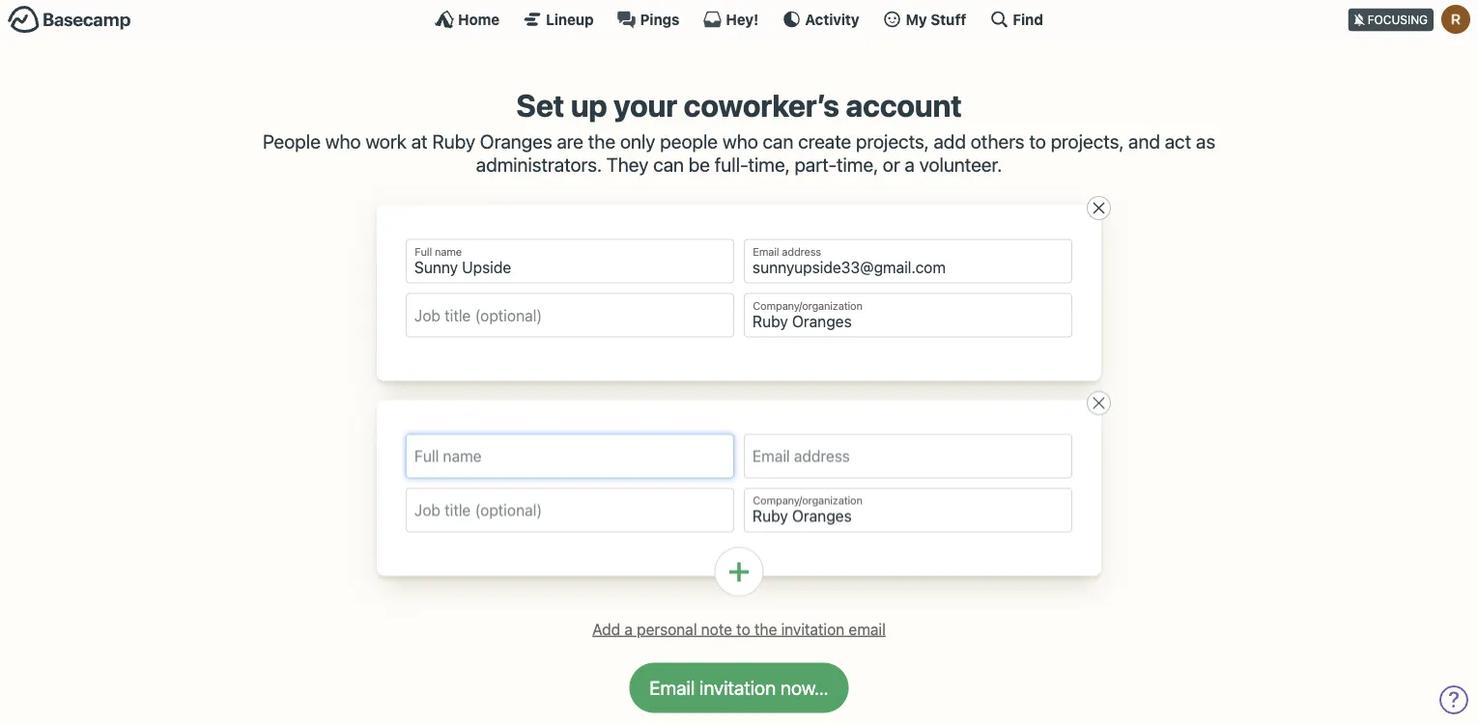 Task type: describe. For each thing, give the bounding box(es) containing it.
and
[[1129, 130, 1161, 153]]

stuff
[[931, 11, 967, 28]]

email
[[753, 246, 779, 258]]

set up your coworker's account people who work at ruby oranges are the only people who can create projects, add others to projects, and act as administrators. they can be full-time, part-time, or a volunteer.
[[263, 87, 1216, 176]]

work
[[366, 130, 407, 153]]

add
[[593, 621, 621, 639]]

to inside add a personal note to the invitation email button
[[737, 621, 751, 639]]

administrators.
[[476, 153, 602, 176]]

are
[[557, 130, 584, 153]]

1 horizontal spatial can
[[763, 130, 794, 153]]

add a personal note to the invitation email
[[593, 621, 886, 639]]

focusing
[[1368, 13, 1428, 27]]

note
[[701, 621, 733, 639]]

1 projects, from the left
[[856, 130, 929, 153]]

they
[[607, 153, 649, 176]]

full name
[[415, 246, 462, 258]]

as
[[1196, 130, 1216, 153]]

add a personal note to the invitation email button
[[585, 615, 894, 644]]

company/organization text field for job title (optional) text box
[[744, 489, 1073, 533]]

coworker's
[[684, 87, 840, 124]]

2 who from the left
[[723, 130, 758, 153]]

address
[[782, 246, 821, 258]]

be
[[689, 153, 710, 176]]

only
[[620, 130, 656, 153]]

2 time, from the left
[[837, 153, 878, 176]]

your
[[614, 87, 677, 124]]

main element
[[0, 0, 1479, 38]]

find button
[[990, 10, 1044, 29]]

hey! button
[[703, 10, 759, 29]]

1 who from the left
[[325, 130, 361, 153]]

ruby
[[432, 130, 475, 153]]

find
[[1013, 11, 1044, 28]]

company/organization for job title (optional) text field
[[753, 300, 863, 313]]

activity
[[805, 11, 860, 28]]

volunteer.
[[920, 153, 1002, 176]]

company/organization text field for job title (optional) text field
[[744, 293, 1073, 338]]

pings
[[640, 11, 680, 28]]

email address
[[753, 246, 821, 258]]

ruby image
[[1442, 5, 1471, 34]]

switch accounts image
[[8, 5, 131, 35]]

home
[[458, 11, 500, 28]]

my stuff
[[906, 11, 967, 28]]

pings button
[[617, 10, 680, 29]]

full-
[[715, 153, 748, 176]]



Task type: locate. For each thing, give the bounding box(es) containing it.
2 company/organization from the top
[[753, 495, 863, 508]]

lineup link
[[523, 10, 594, 29]]

0 horizontal spatial the
[[588, 130, 616, 153]]

company/organization
[[753, 300, 863, 313], [753, 495, 863, 508]]

to right others
[[1030, 130, 1046, 153]]

1 email address email field from the top
[[744, 239, 1073, 284]]

the
[[588, 130, 616, 153], [755, 621, 777, 639]]

oranges
[[480, 130, 552, 153]]

my stuff button
[[883, 10, 967, 29]]

account
[[846, 87, 962, 124]]

1 vertical spatial to
[[737, 621, 751, 639]]

time, left part-
[[748, 153, 790, 176]]

1 horizontal spatial to
[[1030, 130, 1046, 153]]

lineup
[[546, 11, 594, 28]]

personal
[[637, 621, 697, 639]]

email
[[849, 621, 886, 639]]

my
[[906, 11, 927, 28]]

1 vertical spatial email address email field
[[744, 435, 1073, 479]]

full
[[415, 246, 432, 258]]

0 vertical spatial full name text field
[[406, 239, 734, 284]]

invitation
[[781, 621, 845, 639]]

2 full name text field from the top
[[406, 435, 734, 479]]

people
[[660, 130, 718, 153]]

1 time, from the left
[[748, 153, 790, 176]]

0 horizontal spatial a
[[625, 621, 633, 639]]

a inside button
[[625, 621, 633, 639]]

the inside add a personal note to the invitation email button
[[755, 621, 777, 639]]

None submit
[[629, 664, 849, 714]]

full name text field up job title (optional) text field
[[406, 239, 734, 284]]

others
[[971, 130, 1025, 153]]

can left be
[[653, 153, 684, 176]]

1 vertical spatial company/organization text field
[[744, 489, 1073, 533]]

or
[[883, 153, 900, 176]]

a right add
[[625, 621, 633, 639]]

the right are
[[588, 130, 616, 153]]

1 horizontal spatial the
[[755, 621, 777, 639]]

0 vertical spatial email address email field
[[744, 239, 1073, 284]]

focusing button
[[1349, 0, 1479, 38]]

who up full-
[[723, 130, 758, 153]]

full name text field up job title (optional) text box
[[406, 435, 734, 479]]

2 company/organization text field from the top
[[744, 489, 1073, 533]]

projects, up or
[[856, 130, 929, 153]]

who
[[325, 130, 361, 153], [723, 130, 758, 153]]

a
[[905, 153, 915, 176], [625, 621, 633, 639]]

part-
[[795, 153, 837, 176]]

1 vertical spatial the
[[755, 621, 777, 639]]

1 vertical spatial a
[[625, 621, 633, 639]]

1 horizontal spatial who
[[723, 130, 758, 153]]

0 horizontal spatial can
[[653, 153, 684, 176]]

activity link
[[782, 10, 860, 29]]

a inside set up your coworker's account people who work at ruby oranges are the only people who can create projects, add others to projects, and act as administrators. they can be full-time, part-time, or a volunteer.
[[905, 153, 915, 176]]

at
[[411, 130, 428, 153]]

0 vertical spatial company/organization
[[753, 300, 863, 313]]

1 horizontal spatial a
[[905, 153, 915, 176]]

can down coworker's
[[763, 130, 794, 153]]

0 horizontal spatial time,
[[748, 153, 790, 176]]

0 vertical spatial company/organization text field
[[744, 293, 1073, 338]]

company/organization for job title (optional) text box
[[753, 495, 863, 508]]

Job title (optional) text field
[[406, 489, 734, 533]]

up
[[571, 87, 607, 124]]

projects,
[[856, 130, 929, 153], [1051, 130, 1124, 153]]

0 horizontal spatial projects,
[[856, 130, 929, 153]]

2 email address email field from the top
[[744, 435, 1073, 479]]

1 company/organization from the top
[[753, 300, 863, 313]]

to
[[1030, 130, 1046, 153], [737, 621, 751, 639]]

the left invitation
[[755, 621, 777, 639]]

time, left or
[[837, 153, 878, 176]]

to right 'note' at the bottom left of page
[[737, 621, 751, 639]]

1 company/organization text field from the top
[[744, 293, 1073, 338]]

0 vertical spatial to
[[1030, 130, 1046, 153]]

0 horizontal spatial to
[[737, 621, 751, 639]]

Email address email field
[[744, 239, 1073, 284], [744, 435, 1073, 479]]

0 horizontal spatial who
[[325, 130, 361, 153]]

a right or
[[905, 153, 915, 176]]

the inside set up your coworker's account people who work at ruby oranges are the only people who can create projects, add others to projects, and act as administrators. they can be full-time, part-time, or a volunteer.
[[588, 130, 616, 153]]

add
[[934, 130, 966, 153]]

to inside set up your coworker's account people who work at ruby oranges are the only people who can create projects, add others to projects, and act as administrators. they can be full-time, part-time, or a volunteer.
[[1030, 130, 1046, 153]]

create
[[798, 130, 852, 153]]

Full name text field
[[406, 239, 734, 284], [406, 435, 734, 479]]

2 projects, from the left
[[1051, 130, 1124, 153]]

Job title (optional) text field
[[406, 293, 734, 338]]

1 full name text field from the top
[[406, 239, 734, 284]]

people
[[263, 130, 321, 153]]

act
[[1165, 130, 1192, 153]]

home link
[[435, 10, 500, 29]]

1 horizontal spatial time,
[[837, 153, 878, 176]]

hey!
[[726, 11, 759, 28]]

0 vertical spatial a
[[905, 153, 915, 176]]

Company/organization text field
[[744, 293, 1073, 338], [744, 489, 1073, 533]]

name
[[435, 246, 462, 258]]

1 horizontal spatial projects,
[[1051, 130, 1124, 153]]

time,
[[748, 153, 790, 176], [837, 153, 878, 176]]

can
[[763, 130, 794, 153], [653, 153, 684, 176]]

set
[[516, 87, 565, 124]]

1 vertical spatial company/organization
[[753, 495, 863, 508]]

who left work
[[325, 130, 361, 153]]

1 vertical spatial full name text field
[[406, 435, 734, 479]]

projects, left 'and'
[[1051, 130, 1124, 153]]

0 vertical spatial the
[[588, 130, 616, 153]]



Task type: vqa. For each thing, say whether or not it's contained in the screenshot.
the Set
yes



